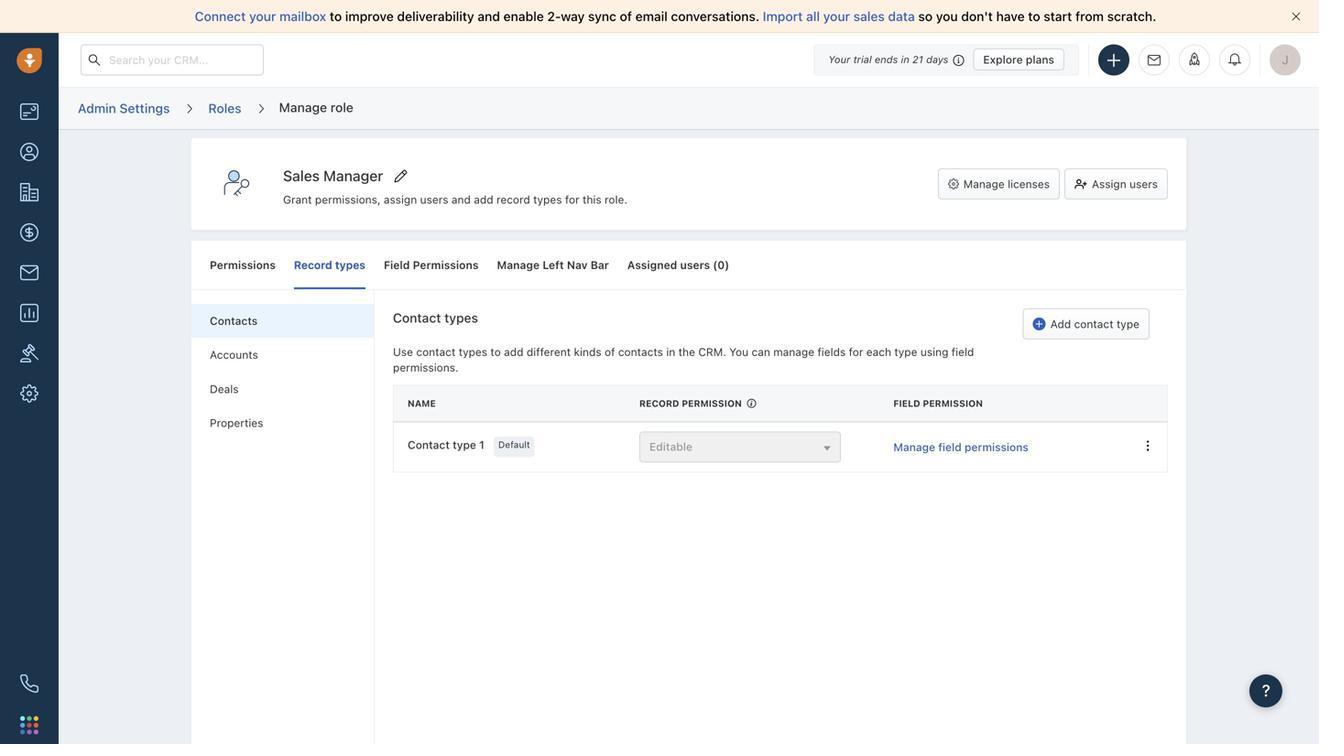 Task type: locate. For each thing, give the bounding box(es) containing it.
and left enable
[[478, 9, 500, 24]]

connect
[[195, 9, 246, 24]]

start
[[1044, 9, 1072, 24]]

1 horizontal spatial add
[[504, 346, 524, 359]]

0 vertical spatial and
[[478, 9, 500, 24]]

users
[[1130, 178, 1158, 191], [420, 193, 448, 206], [680, 259, 710, 272]]

assign users
[[1092, 178, 1158, 191]]

permission up manage field permissions link
[[923, 398, 983, 409]]

data
[[888, 9, 915, 24]]

your right all
[[823, 9, 850, 24]]

manage licenses
[[963, 178, 1050, 191]]

of right kinds
[[605, 346, 615, 359]]

assigned users ( 0 )
[[627, 259, 729, 272]]

1 horizontal spatial permission
[[923, 398, 983, 409]]

permissions up the contacts
[[210, 259, 276, 272]]

add left record
[[474, 193, 493, 206]]

you
[[729, 346, 749, 359]]

explore plans
[[983, 53, 1054, 66]]

licenses
[[1008, 178, 1050, 191]]

1 horizontal spatial your
[[823, 9, 850, 24]]

0 horizontal spatial contact
[[416, 346, 456, 359]]

field inside use contact types to add different kinds of contacts in the crm. you can manage fields for each type using field permissions.
[[952, 346, 974, 359]]

1 vertical spatial users
[[420, 193, 448, 206]]

manager
[[323, 167, 383, 185]]

in left 21
[[901, 54, 909, 65]]

manage field permissions
[[893, 441, 1029, 454]]

type left 1
[[453, 439, 476, 452]]

2 horizontal spatial type
[[1117, 318, 1140, 331]]

2 horizontal spatial users
[[1130, 178, 1158, 191]]

to left different
[[490, 346, 501, 359]]

type
[[1117, 318, 1140, 331], [894, 346, 917, 359], [453, 439, 476, 452]]

in
[[901, 54, 909, 65], [666, 346, 675, 359]]

1 vertical spatial contact
[[408, 439, 450, 452]]

1 horizontal spatial of
[[620, 9, 632, 24]]

permissions right field
[[413, 259, 479, 272]]

1 vertical spatial contact
[[416, 346, 456, 359]]

each
[[866, 346, 891, 359]]

your left mailbox
[[249, 9, 276, 24]]

1 horizontal spatial to
[[490, 346, 501, 359]]

import
[[763, 9, 803, 24]]

1 permissions from the left
[[210, 259, 276, 272]]

manage for manage field permissions
[[893, 441, 935, 454]]

role.
[[605, 193, 627, 206]]

0 vertical spatial contact
[[1074, 318, 1113, 331]]

for left this
[[565, 193, 579, 206]]

accounts
[[210, 349, 258, 361]]

0 vertical spatial for
[[565, 193, 579, 206]]

manage left left
[[497, 259, 540, 272]]

0 vertical spatial in
[[901, 54, 909, 65]]

0 vertical spatial add
[[474, 193, 493, 206]]

add inside use contact types to add different kinds of contacts in the crm. you can manage fields for each type using field permissions.
[[504, 346, 524, 359]]

all
[[806, 9, 820, 24]]

type right each
[[894, 346, 917, 359]]

to left start
[[1028, 9, 1040, 24]]

phone element
[[11, 666, 48, 703]]

0 horizontal spatial type
[[453, 439, 476, 452]]

1 permission from the left
[[682, 398, 742, 409]]

contact
[[393, 311, 441, 326], [408, 439, 450, 452]]

admin settings
[[78, 101, 170, 116]]

send email image
[[1148, 54, 1161, 66]]

email
[[635, 9, 668, 24]]

contact up use
[[393, 311, 441, 326]]

improve
[[345, 9, 394, 24]]

0 vertical spatial field
[[952, 346, 974, 359]]

types
[[533, 193, 562, 206], [335, 259, 365, 272], [444, 311, 478, 326], [459, 346, 487, 359]]

field permissions
[[384, 259, 479, 272]]

to right mailbox
[[330, 9, 342, 24]]

(
[[713, 259, 717, 272]]

2 your from the left
[[823, 9, 850, 24]]

manage left role
[[279, 100, 327, 115]]

can
[[752, 346, 770, 359]]

0 vertical spatial type
[[1117, 318, 1140, 331]]

2 permission from the left
[[923, 398, 983, 409]]

1 vertical spatial in
[[666, 346, 675, 359]]

1 horizontal spatial in
[[901, 54, 909, 65]]

for left each
[[849, 346, 863, 359]]

and left record
[[451, 193, 471, 206]]

1 vertical spatial type
[[894, 346, 917, 359]]

2 vertical spatial type
[[453, 439, 476, 452]]

manage for manage role
[[279, 100, 327, 115]]

kinds
[[574, 346, 601, 359]]

0 horizontal spatial and
[[451, 193, 471, 206]]

1 horizontal spatial type
[[894, 346, 917, 359]]

21
[[912, 54, 923, 65]]

0 horizontal spatial permission
[[682, 398, 742, 409]]

field permission
[[893, 398, 983, 409]]

close image
[[1292, 12, 1301, 21]]

0 horizontal spatial users
[[420, 193, 448, 206]]

add
[[474, 193, 493, 206], [504, 346, 524, 359]]

permission for record permission
[[682, 398, 742, 409]]

connect your mailbox link
[[195, 9, 330, 24]]

to inside use contact types to add different kinds of contacts in the crm. you can manage fields for each type using field permissions.
[[490, 346, 501, 359]]

contact right add
[[1074, 318, 1113, 331]]

from
[[1075, 9, 1104, 24]]

1 horizontal spatial and
[[478, 9, 500, 24]]

0 vertical spatial contact
[[393, 311, 441, 326]]

0 horizontal spatial add
[[474, 193, 493, 206]]

settings
[[120, 101, 170, 116]]

contact for type
[[1074, 318, 1113, 331]]

your
[[249, 9, 276, 24], [823, 9, 850, 24]]

record types link
[[294, 241, 365, 290]]

field right using
[[952, 346, 974, 359]]

contact
[[1074, 318, 1113, 331], [416, 346, 456, 359]]

contacts
[[210, 315, 258, 327]]

permissions
[[210, 259, 276, 272], [413, 259, 479, 272]]

permissions,
[[315, 193, 381, 206]]

grant
[[283, 193, 312, 206]]

1 vertical spatial add
[[504, 346, 524, 359]]

0 horizontal spatial in
[[666, 346, 675, 359]]

1 horizontal spatial contact
[[1074, 318, 1113, 331]]

0 vertical spatial of
[[620, 9, 632, 24]]

1 horizontal spatial permissions
[[413, 259, 479, 272]]

record permission
[[639, 398, 742, 409]]

contact inside use contact types to add different kinds of contacts in the crm. you can manage fields for each type using field permissions.
[[416, 346, 456, 359]]

0 horizontal spatial of
[[605, 346, 615, 359]]

phone image
[[20, 675, 38, 693]]

contact for contact types
[[393, 311, 441, 326]]

manage left licenses
[[963, 178, 1005, 191]]

0 horizontal spatial to
[[330, 9, 342, 24]]

and
[[478, 9, 500, 24], [451, 193, 471, 206]]

contact up permissions.
[[416, 346, 456, 359]]

type inside button
[[1117, 318, 1140, 331]]

to for use contact types to add different kinds of contacts in the crm. you can manage fields for each type using field permissions.
[[490, 346, 501, 359]]

type inside use contact types to add different kinds of contacts in the crm. you can manage fields for each type using field permissions.
[[894, 346, 917, 359]]

what's new image
[[1188, 53, 1201, 65]]

ends
[[875, 54, 898, 65]]

0 vertical spatial users
[[1130, 178, 1158, 191]]

to
[[330, 9, 342, 24], [1028, 9, 1040, 24], [490, 346, 501, 359]]

field down field permission at right
[[938, 441, 962, 454]]

types inside use contact types to add different kinds of contacts in the crm. you can manage fields for each type using field permissions.
[[459, 346, 487, 359]]

1 vertical spatial of
[[605, 346, 615, 359]]

contacts
[[618, 346, 663, 359]]

2 vertical spatial users
[[680, 259, 710, 272]]

sync
[[588, 9, 616, 24]]

for
[[565, 193, 579, 206], [849, 346, 863, 359]]

add contact type button
[[1023, 309, 1150, 340]]

contact inside add contact type button
[[1074, 318, 1113, 331]]

permission left the permission applies to all contacts created in this type image
[[682, 398, 742, 409]]

0 horizontal spatial your
[[249, 9, 276, 24]]

assign users button
[[1064, 169, 1168, 200]]

import all your sales data link
[[763, 9, 918, 24]]

1 horizontal spatial for
[[849, 346, 863, 359]]

1 horizontal spatial users
[[680, 259, 710, 272]]

deliverability
[[397, 9, 474, 24]]

add left different
[[504, 346, 524, 359]]

permission
[[682, 398, 742, 409], [923, 398, 983, 409]]

you
[[936, 9, 958, 24]]

nav
[[567, 259, 588, 272]]

for inside use contact types to add different kinds of contacts in the crm. you can manage fields for each type using field permissions.
[[849, 346, 863, 359]]

manage for manage licenses
[[963, 178, 1005, 191]]

role
[[330, 100, 353, 115]]

permission for field permission
[[923, 398, 983, 409]]

users inside 'button'
[[1130, 178, 1158, 191]]

0 horizontal spatial permissions
[[210, 259, 276, 272]]

1 vertical spatial and
[[451, 193, 471, 206]]

of right sync
[[620, 9, 632, 24]]

contact down name
[[408, 439, 450, 452]]

use contact types to add different kinds of contacts in the crm. you can manage fields for each type using field permissions.
[[393, 346, 974, 374]]

type right add
[[1117, 318, 1140, 331]]

manage down field at the right of the page
[[893, 441, 935, 454]]

in left the
[[666, 346, 675, 359]]

field
[[893, 398, 920, 409]]

admin settings link
[[77, 94, 171, 123]]

manage inside button
[[963, 178, 1005, 191]]

1 vertical spatial for
[[849, 346, 863, 359]]



Task type: vqa. For each thing, say whether or not it's contained in the screenshot.
21
yes



Task type: describe. For each thing, give the bounding box(es) containing it.
properties image
[[20, 344, 38, 363]]

grant permissions, assign users and add record types for this role.
[[283, 193, 627, 206]]

users for assign users
[[1130, 178, 1158, 191]]

0
[[717, 259, 725, 272]]

permissions link
[[210, 241, 276, 290]]

bar
[[591, 259, 609, 272]]

plans
[[1026, 53, 1054, 66]]

editable
[[649, 440, 692, 453]]

assigned
[[627, 259, 677, 272]]

mailbox
[[279, 9, 326, 24]]

manage left nav bar
[[497, 259, 609, 272]]

manage role
[[279, 100, 353, 115]]

sales manager
[[283, 167, 383, 185]]

record
[[496, 193, 530, 206]]

1 vertical spatial field
[[938, 441, 962, 454]]

in inside use contact types to add different kinds of contacts in the crm. you can manage fields for each type using field permissions.
[[666, 346, 675, 359]]

this
[[583, 193, 602, 206]]

contact for types
[[416, 346, 456, 359]]

permissions
[[965, 441, 1029, 454]]

roles link
[[207, 94, 242, 123]]

enable
[[503, 9, 544, 24]]

contact for contact type 1
[[408, 439, 450, 452]]

different
[[527, 346, 571, 359]]

freshworks switcher image
[[20, 717, 38, 735]]

permissions.
[[393, 361, 459, 374]]

add
[[1050, 318, 1071, 331]]

explore plans link
[[973, 49, 1064, 71]]

field permissions link
[[384, 241, 479, 290]]

have
[[996, 9, 1025, 24]]

left
[[543, 259, 564, 272]]

scratch.
[[1107, 9, 1156, 24]]

your trial ends in 21 days
[[828, 54, 948, 65]]

properties
[[210, 417, 263, 430]]

manage left nav bar link
[[497, 241, 609, 290]]

2 permissions from the left
[[413, 259, 479, 272]]

field
[[384, 259, 410, 272]]

1 your from the left
[[249, 9, 276, 24]]

manage for manage left nav bar
[[497, 259, 540, 272]]

name
[[408, 398, 436, 409]]

assign
[[384, 193, 417, 206]]

2-
[[547, 9, 561, 24]]

so
[[918, 9, 933, 24]]

days
[[926, 54, 948, 65]]

manage field permissions link
[[893, 441, 1029, 454]]

your
[[828, 54, 850, 65]]

the permission applies to all contacts created in this type image
[[747, 398, 756, 409]]

record types
[[294, 259, 365, 272]]

add contact type
[[1050, 318, 1140, 331]]

trial
[[853, 54, 872, 65]]

sales
[[853, 9, 885, 24]]

record
[[294, 259, 332, 272]]

sales
[[283, 167, 320, 185]]

users for assigned users ( 0 )
[[680, 259, 710, 272]]

admin
[[78, 101, 116, 116]]

connect your mailbox to improve deliverability and enable 2-way sync of email conversations. import all your sales data so you don't have to start from scratch.
[[195, 9, 1156, 24]]

record
[[639, 398, 679, 409]]

explore
[[983, 53, 1023, 66]]

crm.
[[698, 346, 726, 359]]

manage licenses button
[[938, 169, 1060, 200]]

use
[[393, 346, 413, 359]]

Search your CRM... text field
[[81, 44, 264, 76]]

editable button
[[639, 432, 841, 463]]

of inside use contact types to add different kinds of contacts in the crm. you can manage fields for each type using field permissions.
[[605, 346, 615, 359]]

assign
[[1092, 178, 1126, 191]]

roles
[[208, 101, 241, 116]]

contact type 1
[[408, 439, 485, 452]]

contact types
[[393, 311, 478, 326]]

default
[[498, 440, 530, 450]]

to for connect your mailbox to improve deliverability and enable 2-way sync of email conversations. import all your sales data so you don't have to start from scratch.
[[330, 9, 342, 24]]

conversations.
[[671, 9, 759, 24]]

way
[[561, 9, 585, 24]]

don't
[[961, 9, 993, 24]]

the
[[678, 346, 695, 359]]

0 horizontal spatial for
[[565, 193, 579, 206]]

using
[[920, 346, 948, 359]]

2 horizontal spatial to
[[1028, 9, 1040, 24]]

deals
[[210, 383, 239, 396]]

1
[[479, 439, 485, 452]]

manage
[[773, 346, 814, 359]]

fields
[[818, 346, 846, 359]]



